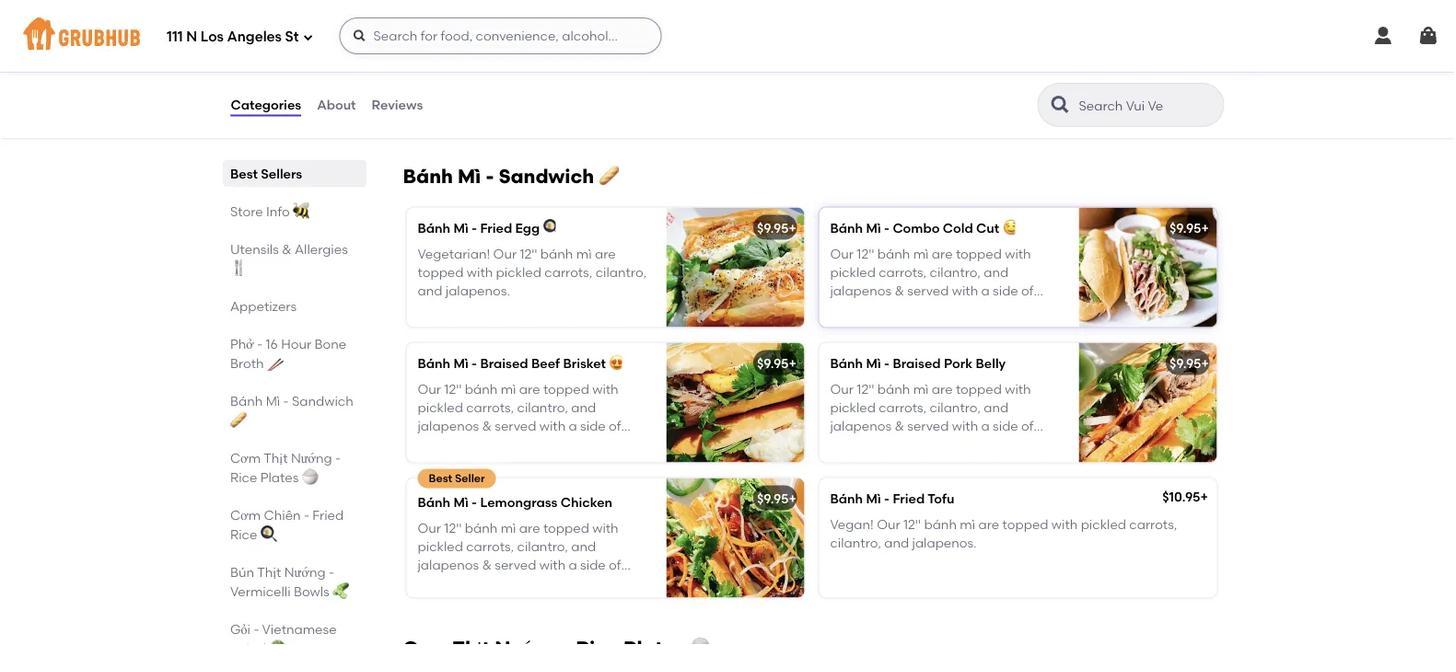 Task type: describe. For each thing, give the bounding box(es) containing it.
egg
[[515, 220, 540, 236]]

best seller
[[429, 472, 485, 485]]

our for bánh mì - braised pork belly
[[831, 382, 854, 397]]

beef
[[532, 355, 560, 371]]

bánh mì - braised beef brisket 😍 image
[[667, 343, 805, 463]]

side for cut
[[993, 284, 1019, 299]]

carrots, for bánh mì - lemongrass chicken
[[466, 539, 514, 555]]

12" for bánh mì - braised pork belly
[[857, 382, 875, 397]]

store info 🐝
[[230, 204, 305, 219]]

mì left pork
[[866, 355, 881, 371]]

pickled for bánh mì - braised beef brisket 😍
[[418, 400, 463, 416]]

🍳 for rice
[[260, 527, 273, 543]]

phở for phở chicken breast
[[418, 22, 443, 38]]

categories button
[[230, 72, 302, 138]]

- up the vegetarian!
[[472, 220, 477, 236]]

pho for bánh mì - braised beef brisket 😍
[[418, 438, 442, 453]]

$9.95 + for bánh mì - combo cold cut 🤤
[[1170, 220, 1210, 236]]

pickled for bánh mì - braised pork belly
[[831, 400, 876, 416]]

and down brisket
[[571, 400, 596, 416]]

- left beef
[[472, 355, 477, 371]]

mì inside tab
[[265, 393, 280, 409]]

n
[[186, 29, 197, 45]]

sandwich inside bánh mì - sandwich 🥖
[[292, 393, 353, 409]]

cilantro, inside vegetarian! our 12" bánh mì are topped with pickled carrots, cilantro, and jalapenos.
[[596, 265, 647, 280]]

bánh mì - fried egg 🍳 image
[[667, 208, 805, 327]]

🥢
[[267, 356, 280, 371]]

are for bánh mì - combo cold cut 🤤
[[932, 246, 953, 262]]

jalapenos for bánh mì - braised beef brisket 😍
[[418, 419, 479, 435]]

mì inside vegetarian! our 12" bánh mì are topped with pickled carrots, cilantro, and jalapenos.
[[576, 246, 592, 262]]

hour
[[281, 336, 311, 352]]

side for belly
[[993, 419, 1019, 435]]

lemongrass
[[480, 495, 558, 510]]

store
[[230, 204, 263, 219]]

served
[[448, 48, 491, 64]]

angeles
[[227, 29, 282, 45]]

our for bánh mì - lemongrass chicken
[[418, 521, 441, 536]]

& inside "utensils & allergies 🍴"
[[282, 241, 291, 257]]

- up bánh mì - fried egg 🍳
[[486, 164, 494, 188]]

bowls
[[293, 584, 329, 600]]

our for bánh mì - braised beef brisket 😍
[[418, 382, 441, 397]]

cơm chiên - fried rice 🍳 tab
[[230, 506, 359, 545]]

0 vertical spatial bánh mì - sandwich 🥖
[[403, 164, 618, 188]]

belly
[[976, 355, 1006, 371]]

our 12" bánh mì are topped with pickled carrots, cilantro, and jalapenos & served with a side of pho dip. for beef
[[418, 382, 621, 453]]

gỏi - vietnamese salad 🥗
[[230, 622, 336, 646]]

broth
[[230, 356, 264, 371]]

phở chicken breast image
[[667, 6, 805, 126]]

- inside cơm chiên - fried rice 🍳
[[304, 508, 309, 523]]

best for best seller
[[429, 472, 453, 485]]

+ for bánh mì - braised pork belly
[[1202, 355, 1210, 371]]

our 12" bánh mì are topped with pickled carrots, cilantro, and jalapenos & served with a side of pho dip. for pork
[[831, 382, 1034, 453]]

gỏi - vietnamese salad 🥗 tab
[[230, 620, 359, 646]]

bún thịt nướng - vermicelli bowls 🥒
[[230, 565, 345, 600]]

categories
[[231, 97, 301, 113]]

pho for bánh mì - combo cold cut 🤤
[[831, 302, 855, 318]]

allergies
[[294, 241, 348, 257]]

pho for bánh mì - braised pork belly
[[831, 438, 855, 453]]

cơm thịt nướng - rice plates 🍚
[[230, 451, 340, 486]]

12" for bánh mì - braised beef brisket 😍
[[444, 382, 462, 397]]

thịt for bún
[[257, 565, 281, 580]]

and down the cut
[[984, 265, 1009, 280]]

$9.95 for bánh mì - braised pork belly
[[1170, 355, 1202, 371]]

$10.95
[[1163, 489, 1201, 505]]

bánh inside vegan! our 12" bánh mì are topped with pickled carrots, cilantro, and jalapenos.
[[924, 517, 957, 533]]

about
[[317, 97, 356, 113]]

🥒
[[332, 584, 345, 600]]

Search for food, convenience, alcohol... search field
[[339, 18, 662, 54]]

utensils & allergies 🍴 tab
[[230, 240, 359, 278]]

cilantro, for bánh mì - braised beef brisket 😍
[[517, 400, 568, 416]]

bánh mì - fried tofu
[[831, 491, 955, 507]]

basil,
[[611, 48, 644, 64]]

12" inside vegan! our 12" bánh mì are topped with pickled carrots, cilantro, and jalapenos.
[[904, 517, 921, 533]]

main navigation navigation
[[0, 0, 1455, 72]]

cơm chiên - fried rice 🍳
[[230, 508, 343, 543]]

vegan!
[[831, 517, 874, 533]]

carrots, for bánh mì - combo cold cut 🤤
[[879, 265, 927, 280]]

0 horizontal spatial svg image
[[303, 32, 314, 43]]

gỏi
[[230, 622, 250, 638]]

cơm thịt nướng - rice plates 🍚 tab
[[230, 449, 359, 487]]

search icon image
[[1050, 94, 1072, 116]]

$9.95 for bánh mì - fried egg 🍳
[[757, 220, 789, 236]]

fried inside cơm chiên - fried rice 🍳
[[312, 508, 343, 523]]

mì for bánh mì - combo cold cut 🤤
[[914, 246, 929, 262]]

a for cut
[[982, 284, 990, 299]]

+ for bánh mì - fried egg 🍳
[[789, 220, 797, 236]]

braised for pork
[[893, 355, 941, 371]]

tofu
[[928, 491, 955, 507]]

our for bánh mì - combo cold cut 🤤
[[831, 246, 854, 262]]

brisket
[[563, 355, 606, 371]]

vegan! our 12" bánh mì are topped with pickled carrots, cilantro, and jalapenos.
[[831, 517, 1178, 551]]

bánh mì - fried egg 🍳
[[418, 220, 556, 236]]

12" for bánh mì - lemongrass chicken
[[444, 521, 462, 536]]

- down "phở - 16 hour bone broth 🥢"
[[283, 393, 288, 409]]

reviews
[[372, 97, 423, 113]]

0 horizontal spatial chicken
[[446, 22, 498, 38]]

1 horizontal spatial chicken
[[561, 495, 613, 510]]

vermicelli
[[230, 584, 290, 600]]

of for belly
[[1022, 419, 1034, 435]]

(gf)
[[418, 48, 445, 64]]

111 n los angeles st
[[167, 29, 299, 45]]

111
[[167, 29, 183, 45]]

$9.95 + for bánh mì - fried egg 🍳
[[757, 220, 797, 236]]

bánh inside vegetarian! our 12" bánh mì are topped with pickled carrots, cilantro, and jalapenos.
[[541, 246, 573, 262]]

best sellers
[[230, 166, 302, 182]]

are inside vegan! our 12" bánh mì are topped with pickled carrots, cilantro, and jalapenos.
[[979, 517, 1000, 533]]

😍
[[609, 355, 622, 371]]

and inside vegan! our 12" bánh mì are topped with pickled carrots, cilantro, and jalapenos.
[[885, 536, 910, 551]]

topped for bánh mì - braised beef brisket 😍
[[543, 382, 590, 397]]

- left tofu
[[885, 491, 890, 507]]

bún thịt nướng - vermicelli bowls 🥒 tab
[[230, 563, 359, 602]]

breast
[[501, 22, 542, 38]]

mì left 'combo'
[[866, 220, 881, 236]]

dip. for bánh mì - combo cold cut 🤤
[[858, 302, 881, 318]]

served for beef
[[495, 419, 537, 435]]

with inside vegetarian! our 12" bánh mì are topped with pickled carrots, cilantro, and jalapenos.
[[467, 265, 493, 280]]

bánh mì - lemongrass chicken image
[[667, 478, 805, 598]]

utensils & allergies 🍴
[[230, 241, 348, 276]]

sellers
[[261, 166, 302, 182]]

phở chicken breast
[[418, 22, 542, 38]]

appetizers
[[230, 299, 296, 314]]

$10.95 +
[[1163, 489, 1209, 505]]

pickled inside vegetarian! our 12" bánh mì are topped with pickled carrots, cilantro, and jalapenos.
[[496, 265, 542, 280]]

pickled for bánh mì - lemongrass chicken
[[418, 539, 463, 555]]

bánh mì - combo cold cut 🤤
[[831, 220, 1016, 236]]

best for best sellers
[[230, 166, 257, 182]]

served for chicken
[[495, 558, 537, 574]]

phở - 16 hour bone broth 🥢
[[230, 336, 346, 371]]

mì up the vegetarian!
[[454, 220, 469, 236]]

bone
[[314, 336, 346, 352]]



Task type: locate. For each thing, give the bounding box(es) containing it.
braised left pork
[[893, 355, 941, 371]]

our 12" bánh mì are topped with pickled carrots, cilantro, and jalapenos & served with a side of pho dip. down bánh mì - braised beef brisket 😍
[[418, 382, 621, 453]]

cơm inside cơm thịt nướng - rice plates 🍚
[[230, 451, 260, 466]]

chicken right lemongrass
[[561, 495, 613, 510]]

are for bánh mì - braised pork belly
[[932, 382, 953, 397]]

are for bánh mì - braised beef brisket 😍
[[519, 382, 540, 397]]

are inside vegetarian! our 12" bánh mì are topped with pickled carrots, cilantro, and jalapenos.
[[595, 246, 616, 262]]

🍚
[[301, 470, 314, 486]]

and inside (gf) served with bean sprouts, basil, limes and jalapenos.
[[453, 67, 478, 82]]

1 horizontal spatial bánh mì - sandwich 🥖
[[403, 164, 618, 188]]

fried for egg
[[480, 220, 512, 236]]

jalapenos. for bánh mì - fried tofu
[[913, 536, 977, 551]]

& down bánh mì - lemongrass chicken at the bottom of page
[[482, 558, 492, 574]]

chiên
[[264, 508, 300, 523]]

phở for phở - 16 hour bone broth 🥢
[[230, 336, 254, 352]]

our 12" bánh mì are topped with pickled carrots, cilantro, and jalapenos & served with a side of pho dip. for cold
[[831, 246, 1034, 318]]

vietnamese
[[262, 622, 336, 638]]

1 horizontal spatial sandwich
[[499, 164, 594, 188]]

a
[[982, 284, 990, 299], [569, 419, 577, 435], [982, 419, 990, 435], [569, 558, 577, 574]]

1 horizontal spatial svg image
[[1373, 25, 1395, 47]]

- right chiên
[[304, 508, 309, 523]]

served down bánh mì - braised beef brisket 😍
[[495, 419, 537, 435]]

1 vertical spatial chicken
[[561, 495, 613, 510]]

sandwich down phở - 16 hour bone broth 🥢 tab
[[292, 393, 353, 409]]

-
[[486, 164, 494, 188], [472, 220, 477, 236], [885, 220, 890, 236], [257, 336, 262, 352], [472, 355, 477, 371], [885, 355, 890, 371], [283, 393, 288, 409], [335, 451, 340, 466], [885, 491, 890, 507], [472, 495, 477, 510], [304, 508, 309, 523], [328, 565, 334, 580], [253, 622, 259, 638]]

rice for cơm chiên - fried rice 🍳
[[230, 527, 257, 543]]

- inside 'gỏi - vietnamese salad 🥗'
[[253, 622, 259, 638]]

0 vertical spatial nướng
[[291, 451, 332, 466]]

cilantro, for bánh mì - lemongrass chicken
[[517, 539, 568, 555]]

0 horizontal spatial best
[[230, 166, 257, 182]]

best left sellers
[[230, 166, 257, 182]]

thịt inside bún thịt nướng - vermicelli bowls 🥒
[[257, 565, 281, 580]]

bánh mì - sandwich 🥖 up egg
[[403, 164, 618, 188]]

&
[[282, 241, 291, 257], [895, 284, 905, 299], [482, 419, 492, 435], [895, 419, 905, 435], [482, 558, 492, 574]]

12" down best seller
[[444, 521, 462, 536]]

vegetarian!
[[418, 246, 490, 262]]

bánh mì - lemongrass chicken
[[418, 495, 613, 510]]

carrots, up brisket
[[545, 265, 593, 280]]

carrots, inside vegetarian! our 12" bánh mì are topped with pickled carrots, cilantro, and jalapenos.
[[545, 265, 593, 280]]

cilantro, down lemongrass
[[517, 539, 568, 555]]

12" down bánh mì - combo cold cut 🤤
[[857, 246, 875, 262]]

a for belly
[[982, 419, 990, 435]]

🍳 inside cơm chiên - fried rice 🍳
[[260, 527, 273, 543]]

1 vertical spatial 🍳
[[260, 527, 273, 543]]

rice for cơm thịt nướng - rice plates 🍚
[[230, 470, 257, 486]]

and down bánh mì - lemongrass chicken at the bottom of page
[[571, 539, 596, 555]]

vegetarian! our 12" bánh mì are topped with pickled carrots, cilantro, and jalapenos.
[[418, 246, 647, 299]]

jalapenos for bánh mì - combo cold cut 🤤
[[831, 284, 892, 299]]

+ for bánh mì - combo cold cut 🤤
[[1202, 220, 1210, 236]]

jalapenos for bánh mì - lemongrass chicken
[[418, 558, 479, 574]]

2 rice from the top
[[230, 527, 257, 543]]

mì for bánh mì - braised beef brisket 😍
[[501, 382, 516, 397]]

phở - 16 hour bone broth 🥢 tab
[[230, 334, 359, 373]]

sprouts,
[[559, 48, 608, 64]]

1 horizontal spatial svg image
[[1418, 25, 1440, 47]]

cilantro,
[[596, 265, 647, 280], [930, 265, 981, 280], [517, 400, 568, 416], [930, 400, 981, 416], [831, 536, 882, 551], [517, 539, 568, 555]]

sandwich up egg
[[499, 164, 594, 188]]

our 12" bánh mì are topped with pickled carrots, cilantro, and jalapenos & served with a side of pho dip. down bánh mì - combo cold cut 🤤
[[831, 246, 1034, 318]]

jalapenos down bánh mì - combo cold cut 🤤
[[831, 284, 892, 299]]

cilantro, down beef
[[517, 400, 568, 416]]

1 vertical spatial thịt
[[257, 565, 281, 580]]

cilantro, up 😍
[[596, 265, 647, 280]]

fried down 🍚
[[312, 508, 343, 523]]

bánh mì - sandwich 🥖 down 🥢
[[230, 393, 353, 428]]

a down the cut
[[982, 284, 990, 299]]

a for brisket
[[569, 419, 577, 435]]

pickled
[[496, 265, 542, 280], [831, 265, 876, 280], [418, 400, 463, 416], [831, 400, 876, 416], [1081, 517, 1127, 533], [418, 539, 463, 555]]

served
[[908, 284, 949, 299], [495, 419, 537, 435], [908, 419, 949, 435], [495, 558, 537, 574]]

& down bánh mì - braised pork belly
[[895, 419, 905, 435]]

bánh down 'combo'
[[878, 246, 911, 262]]

$9.95 + for bánh mì - braised pork belly
[[1170, 355, 1210, 371]]

0 horizontal spatial sandwich
[[292, 393, 353, 409]]

12" inside vegetarian! our 12" bánh mì are topped with pickled carrots, cilantro, and jalapenos.
[[520, 246, 538, 262]]

cut
[[977, 220, 1000, 236]]

mì up bánh mì - fried egg 🍳
[[458, 164, 481, 188]]

pork
[[944, 355, 973, 371]]

& up seller
[[482, 419, 492, 435]]

1 vertical spatial 🥖
[[230, 413, 243, 428]]

carrots, for bánh mì - braised beef brisket 😍
[[466, 400, 514, 416]]

best
[[230, 166, 257, 182], [429, 472, 453, 485]]

2 horizontal spatial fried
[[893, 491, 925, 507]]

bánh for bánh mì - lemongrass chicken
[[465, 521, 498, 536]]

jalapenos. inside vegan! our 12" bánh mì are topped with pickled carrots, cilantro, and jalapenos.
[[913, 536, 977, 551]]

- inside "phở - 16 hour bone broth 🥢"
[[257, 336, 262, 352]]

and down belly
[[984, 400, 1009, 416]]

$9.95 for bánh mì - combo cold cut 🤤
[[1170, 220, 1202, 236]]

info
[[266, 204, 289, 219]]

1 horizontal spatial braised
[[893, 355, 941, 371]]

topped inside vegetarian! our 12" bánh mì are topped with pickled carrots, cilantro, and jalapenos.
[[418, 265, 464, 280]]

- up salad
[[253, 622, 259, 638]]

thịt
[[263, 451, 287, 466], [257, 565, 281, 580]]

0 vertical spatial best
[[230, 166, 257, 182]]

- down bánh mì - sandwich 🥖 tab
[[335, 451, 340, 466]]

jalapenos down best seller
[[418, 558, 479, 574]]

phở up (gf)
[[418, 22, 443, 38]]

bánh for bánh mì - braised beef brisket 😍
[[465, 382, 498, 397]]

carrots, for bánh mì - braised pork belly
[[879, 400, 927, 416]]

1 horizontal spatial fried
[[480, 220, 512, 236]]

- up '🥒'
[[328, 565, 334, 580]]

12" down egg
[[520, 246, 538, 262]]

jalapenos. for bánh mì - fried egg 🍳
[[446, 284, 510, 299]]

- inside bún thịt nướng - vermicelli bowls 🥒
[[328, 565, 334, 580]]

& for bánh mì - braised pork belly
[[895, 419, 905, 435]]

salad
[[230, 641, 266, 646]]

1 vertical spatial rice
[[230, 527, 257, 543]]

1 vertical spatial cơm
[[230, 508, 260, 523]]

thịt up the vermicelli
[[257, 565, 281, 580]]

topped for bánh mì - braised pork belly
[[956, 382, 1002, 397]]

fried for tofu
[[893, 491, 925, 507]]

0 vertical spatial phở
[[418, 22, 443, 38]]

mì left beef
[[454, 355, 469, 371]]

about button
[[316, 72, 357, 138]]

- inside cơm thịt nướng - rice plates 🍚
[[335, 451, 340, 466]]

carrots, down bánh mì - lemongrass chicken at the bottom of page
[[466, 539, 514, 555]]

a down belly
[[982, 419, 990, 435]]

phở inside "phở - 16 hour bone broth 🥢"
[[230, 336, 254, 352]]

mì
[[576, 246, 592, 262], [914, 246, 929, 262], [501, 382, 516, 397], [914, 382, 929, 397], [960, 517, 976, 533], [501, 521, 516, 536]]

chicken
[[446, 22, 498, 38], [561, 495, 613, 510]]

combo
[[893, 220, 940, 236]]

bean
[[523, 48, 556, 64]]

jalapenos.
[[481, 67, 546, 82], [446, 284, 510, 299], [913, 536, 977, 551]]

are
[[595, 246, 616, 262], [932, 246, 953, 262], [519, 382, 540, 397], [932, 382, 953, 397], [979, 517, 1000, 533], [519, 521, 540, 536]]

0 horizontal spatial 🍳
[[260, 527, 273, 543]]

2 vertical spatial jalapenos.
[[913, 536, 977, 551]]

mì for bánh mì - braised pork belly
[[914, 382, 929, 397]]

braised
[[480, 355, 528, 371], [893, 355, 941, 371]]

fried left egg
[[480, 220, 512, 236]]

bún
[[230, 565, 254, 580]]

utensils
[[230, 241, 278, 257]]

topped for bánh mì - combo cold cut 🤤
[[956, 246, 1002, 262]]

bánh for bánh mì - braised pork belly
[[878, 382, 911, 397]]

12" down bánh mì - fried tofu
[[904, 517, 921, 533]]

carrots, down bánh mì - braised pork belly
[[879, 400, 927, 416]]

pickled for bánh mì - combo cold cut 🤤
[[831, 265, 876, 280]]

🥖
[[599, 164, 618, 188], [230, 413, 243, 428]]

pho for bánh mì - lemongrass chicken
[[418, 577, 442, 592]]

served down bánh mì - braised pork belly
[[908, 419, 949, 435]]

bánh
[[403, 164, 453, 188], [418, 220, 451, 236], [831, 220, 863, 236], [418, 355, 451, 371], [831, 355, 863, 371], [230, 393, 262, 409], [831, 491, 863, 507], [418, 495, 451, 510]]

Search Vui Ve search field
[[1077, 97, 1218, 114]]

bánh mì - braised pork belly
[[831, 355, 1006, 371]]

dip.
[[858, 302, 881, 318], [445, 438, 469, 453], [858, 438, 881, 453], [445, 577, 469, 592]]

1 horizontal spatial phở
[[418, 22, 443, 38]]

cilantro, down vegan!
[[831, 536, 882, 551]]

$9.95
[[757, 220, 789, 236], [1170, 220, 1202, 236], [757, 355, 789, 371], [1170, 355, 1202, 371], [757, 491, 789, 507]]

0 vertical spatial chicken
[[446, 22, 498, 38]]

nướng
[[291, 451, 332, 466], [284, 565, 325, 580]]

& for bánh mì - combo cold cut 🤤
[[895, 284, 905, 299]]

1 rice from the top
[[230, 470, 257, 486]]

cơm for cơm thịt nướng - rice plates 🍚
[[230, 451, 260, 466]]

$9.95 +
[[757, 220, 797, 236], [1170, 220, 1210, 236], [757, 355, 797, 371], [1170, 355, 1210, 371], [757, 491, 797, 507]]

cơm up the plates in the bottom left of the page
[[230, 451, 260, 466]]

phở up 'broth'
[[230, 336, 254, 352]]

nướng up bowls
[[284, 565, 325, 580]]

of for cut
[[1022, 284, 1034, 299]]

& down 'combo'
[[895, 284, 905, 299]]

jalapenos
[[831, 284, 892, 299], [418, 419, 479, 435], [831, 419, 892, 435], [418, 558, 479, 574]]

plates
[[260, 470, 298, 486]]

& for bánh mì - braised beef brisket 😍
[[482, 419, 492, 435]]

with
[[494, 48, 520, 64], [1005, 246, 1032, 262], [467, 265, 493, 280], [952, 284, 979, 299], [593, 382, 619, 397], [1005, 382, 1032, 397], [540, 419, 566, 435], [952, 419, 979, 435], [1052, 517, 1078, 533], [593, 521, 619, 536], [540, 558, 566, 574]]

jalapenos. down bean
[[481, 67, 546, 82]]

with inside (gf) served with bean sprouts, basil, limes and jalapenos.
[[494, 48, 520, 64]]

+
[[789, 220, 797, 236], [1202, 220, 1210, 236], [789, 355, 797, 371], [1202, 355, 1210, 371], [1201, 489, 1209, 505], [789, 491, 797, 507]]

braised left beef
[[480, 355, 528, 371]]

and down served
[[453, 67, 478, 82]]

1 vertical spatial bánh mì - sandwich 🥖
[[230, 393, 353, 428]]

12"
[[520, 246, 538, 262], [857, 246, 875, 262], [444, 382, 462, 397], [857, 382, 875, 397], [904, 517, 921, 533], [444, 521, 462, 536]]

mì
[[458, 164, 481, 188], [454, 220, 469, 236], [866, 220, 881, 236], [454, 355, 469, 371], [866, 355, 881, 371], [265, 393, 280, 409], [866, 491, 881, 507], [454, 495, 469, 510]]

thịt for cơm
[[263, 451, 287, 466]]

and down bánh mì - fried tofu
[[885, 536, 910, 551]]

served down bánh mì - lemongrass chicken at the bottom of page
[[495, 558, 537, 574]]

thịt up the plates in the bottom left of the page
[[263, 451, 287, 466]]

1 horizontal spatial 🍳
[[543, 220, 556, 236]]

0 horizontal spatial braised
[[480, 355, 528, 371]]

bánh down bánh mì - braised pork belly
[[878, 382, 911, 397]]

with inside vegan! our 12" bánh mì are topped with pickled carrots, cilantro, and jalapenos.
[[1052, 517, 1078, 533]]

bánh mì - sandwich 🥖 tab
[[230, 392, 359, 430]]

🐝
[[292, 204, 305, 219]]

1 cơm from the top
[[230, 451, 260, 466]]

0 vertical spatial 🥖
[[599, 164, 618, 188]]

seller
[[455, 472, 485, 485]]

a down brisket
[[569, 419, 577, 435]]

best inside tab
[[230, 166, 257, 182]]

cơm for cơm chiên - fried rice 🍳
[[230, 508, 260, 523]]

thịt inside cơm thịt nướng - rice plates 🍚
[[263, 451, 287, 466]]

12" down bánh mì - braised pork belly
[[857, 382, 875, 397]]

of for brisket
[[609, 419, 621, 435]]

side for brisket
[[581, 419, 606, 435]]

🍳 for egg
[[543, 220, 556, 236]]

0 vertical spatial sandwich
[[499, 164, 594, 188]]

🤤
[[1003, 220, 1016, 236]]

fried left tofu
[[893, 491, 925, 507]]

0 vertical spatial thịt
[[263, 451, 287, 466]]

1 vertical spatial best
[[429, 472, 453, 485]]

side
[[993, 284, 1019, 299], [581, 419, 606, 435], [993, 419, 1019, 435], [581, 558, 606, 574]]

bánh inside bánh mì - sandwich 🥖
[[230, 393, 262, 409]]

0 horizontal spatial svg image
[[352, 29, 367, 43]]

jalapenos for bánh mì - braised pork belly
[[831, 419, 892, 435]]

0 vertical spatial 🍳
[[543, 220, 556, 236]]

svg image
[[1373, 25, 1395, 47], [352, 29, 367, 43]]

los
[[201, 29, 224, 45]]

bánh mì - braised pork belly image
[[1079, 343, 1218, 463]]

bánh for bánh mì - combo cold cut 🤤
[[878, 246, 911, 262]]

1 braised from the left
[[480, 355, 528, 371]]

mì up vegan!
[[866, 491, 881, 507]]

our inside vegetarian! our 12" bánh mì are topped with pickled carrots, cilantro, and jalapenos.
[[493, 246, 517, 262]]

& for bánh mì - lemongrass chicken
[[482, 558, 492, 574]]

cơm left chiên
[[230, 508, 260, 523]]

our inside vegan! our 12" bánh mì are topped with pickled carrots, cilantro, and jalapenos.
[[877, 517, 901, 533]]

our
[[493, 246, 517, 262], [831, 246, 854, 262], [418, 382, 441, 397], [831, 382, 854, 397], [877, 517, 901, 533], [418, 521, 441, 536]]

rice inside cơm chiên - fried rice 🍳
[[230, 527, 257, 543]]

cilantro, down cold
[[930, 265, 981, 280]]

2 braised from the left
[[893, 355, 941, 371]]

0 horizontal spatial fried
[[312, 508, 343, 523]]

jalapenos up best seller
[[418, 419, 479, 435]]

0 horizontal spatial bánh mì - sandwich 🥖
[[230, 393, 353, 428]]

jalapenos up bánh mì - fried tofu
[[831, 419, 892, 435]]

carrots, down "$10.95"
[[1130, 517, 1178, 533]]

cilantro, inside vegan! our 12" bánh mì are topped with pickled carrots, cilantro, and jalapenos.
[[831, 536, 882, 551]]

& right the utensils
[[282, 241, 291, 257]]

0 vertical spatial fried
[[480, 220, 512, 236]]

topped for bánh mì - lemongrass chicken
[[543, 521, 590, 536]]

rice
[[230, 470, 257, 486], [230, 527, 257, 543]]

bánh mì - combo cold cut 🤤 image
[[1079, 208, 1218, 327]]

st
[[285, 29, 299, 45]]

12" for bánh mì - combo cold cut 🤤
[[857, 246, 875, 262]]

braised for beef
[[480, 355, 528, 371]]

1 horizontal spatial 🥖
[[599, 164, 618, 188]]

sandwich
[[499, 164, 594, 188], [292, 393, 353, 409]]

nướng for bowls
[[284, 565, 325, 580]]

rice left the plates in the bottom left of the page
[[230, 470, 257, 486]]

mì inside vegan! our 12" bánh mì are topped with pickled carrots, cilantro, and jalapenos.
[[960, 517, 976, 533]]

2 cơm from the top
[[230, 508, 260, 523]]

1 horizontal spatial best
[[429, 472, 453, 485]]

1 vertical spatial nướng
[[284, 565, 325, 580]]

+ for bánh mì - braised beef brisket 😍
[[789, 355, 797, 371]]

🍴
[[230, 261, 243, 276]]

0 vertical spatial cơm
[[230, 451, 260, 466]]

2 vertical spatial fried
[[312, 508, 343, 523]]

reviews button
[[371, 72, 424, 138]]

cơm
[[230, 451, 260, 466], [230, 508, 260, 523]]

1 vertical spatial fried
[[893, 491, 925, 507]]

chicken up served
[[446, 22, 498, 38]]

cilantro, down pork
[[930, 400, 981, 416]]

🍳 down chiên
[[260, 527, 273, 543]]

bánh mì - braised beef brisket 😍
[[418, 355, 622, 371]]

carrots, inside vegan! our 12" bánh mì are topped with pickled carrots, cilantro, and jalapenos.
[[1130, 517, 1178, 533]]

bánh
[[541, 246, 573, 262], [878, 246, 911, 262], [465, 382, 498, 397], [878, 382, 911, 397], [924, 517, 957, 533], [465, 521, 498, 536]]

svg image
[[1418, 25, 1440, 47], [303, 32, 314, 43]]

nướng for plates
[[291, 451, 332, 466]]

served down bánh mì - combo cold cut 🤤
[[908, 284, 949, 299]]

our 12" bánh mì are topped with pickled carrots, cilantro, and jalapenos & served with a side of pho dip. for chicken
[[418, 521, 621, 592]]

store info 🐝 tab
[[230, 202, 359, 221]]

pho
[[831, 302, 855, 318], [418, 438, 442, 453], [831, 438, 855, 453], [418, 577, 442, 592]]

bánh down bánh mì - lemongrass chicken at the bottom of page
[[465, 521, 498, 536]]

🥖 inside bánh mì - sandwich 🥖
[[230, 413, 243, 428]]

- down seller
[[472, 495, 477, 510]]

jalapenos. down the vegetarian!
[[446, 284, 510, 299]]

phở
[[418, 22, 443, 38], [230, 336, 254, 352]]

appetizers tab
[[230, 297, 359, 316]]

and
[[453, 67, 478, 82], [984, 265, 1009, 280], [418, 284, 443, 299], [571, 400, 596, 416], [984, 400, 1009, 416], [885, 536, 910, 551], [571, 539, 596, 555]]

jalapenos. down tofu
[[913, 536, 977, 551]]

cơm inside cơm chiên - fried rice 🍳
[[230, 508, 260, 523]]

mì for bánh mì - lemongrass chicken
[[501, 521, 516, 536]]

0 horizontal spatial phở
[[230, 336, 254, 352]]

1 vertical spatial sandwich
[[292, 393, 353, 409]]

carrots, down 'combo'
[[879, 265, 927, 280]]

our 12" bánh mì are topped with pickled carrots, cilantro, and jalapenos & served with a side of pho dip. down bánh mì - braised pork belly
[[831, 382, 1034, 453]]

dip. for bánh mì - braised pork belly
[[858, 438, 881, 453]]

bánh mì - sandwich 🥖 inside tab
[[230, 393, 353, 428]]

0 vertical spatial jalapenos.
[[481, 67, 546, 82]]

0 vertical spatial rice
[[230, 470, 257, 486]]

bánh down tofu
[[924, 517, 957, 533]]

are for bánh mì - lemongrass chicken
[[519, 521, 540, 536]]

🍳
[[543, 220, 556, 236], [260, 527, 273, 543]]

fried
[[480, 220, 512, 236], [893, 491, 925, 507], [312, 508, 343, 523]]

cold
[[943, 220, 974, 236]]

cilantro, for bánh mì - combo cold cut 🤤
[[930, 265, 981, 280]]

carrots, down bánh mì - braised beef brisket 😍
[[466, 400, 514, 416]]

$9.95 for bánh mì - braised beef brisket 😍
[[757, 355, 789, 371]]

$9.95 + for bánh mì - braised beef brisket 😍
[[757, 355, 797, 371]]

topped inside vegan! our 12" bánh mì are topped with pickled carrots, cilantro, and jalapenos.
[[1003, 517, 1049, 533]]

- left 16
[[257, 336, 262, 352]]

limes
[[418, 67, 450, 82]]

rice up bún
[[230, 527, 257, 543]]

0 horizontal spatial 🥖
[[230, 413, 243, 428]]

nướng up 🍚
[[291, 451, 332, 466]]

pickled inside vegan! our 12" bánh mì are topped with pickled carrots, cilantro, and jalapenos.
[[1081, 517, 1127, 533]]

best left seller
[[429, 472, 453, 485]]

dip. for bánh mì - braised beef brisket 😍
[[445, 438, 469, 453]]

our 12" bánh mì are topped with pickled carrots, cilantro, and jalapenos & served with a side of pho dip. down lemongrass
[[418, 521, 621, 592]]

(gf) served with bean sprouts, basil, limes and jalapenos.
[[418, 48, 644, 82]]

- left 'combo'
[[885, 220, 890, 236]]

best sellers tab
[[230, 164, 359, 183]]

dip. for bánh mì - lemongrass chicken
[[445, 577, 469, 592]]

1 vertical spatial jalapenos.
[[446, 284, 510, 299]]

and inside vegetarian! our 12" bánh mì are topped with pickled carrots, cilantro, and jalapenos.
[[418, 284, 443, 299]]

served for cold
[[908, 284, 949, 299]]

rice inside cơm thịt nướng - rice plates 🍚
[[230, 470, 257, 486]]

jalapenos. inside (gf) served with bean sprouts, basil, limes and jalapenos.
[[481, 67, 546, 82]]

a down bánh mì - lemongrass chicken at the bottom of page
[[569, 558, 577, 574]]

bánh down bánh mì - fried egg 🍳
[[541, 246, 573, 262]]

nướng inside cơm thịt nướng - rice plates 🍚
[[291, 451, 332, 466]]

cilantro, for bánh mì - braised pork belly
[[930, 400, 981, 416]]

and down the vegetarian!
[[418, 284, 443, 299]]

served for pork
[[908, 419, 949, 435]]

🍳 right egg
[[543, 220, 556, 236]]

nướng inside bún thịt nướng - vermicelli bowls 🥒
[[284, 565, 325, 580]]

1 vertical spatial phở
[[230, 336, 254, 352]]

🥗
[[269, 641, 282, 646]]

16
[[265, 336, 278, 352]]

- left pork
[[885, 355, 890, 371]]

topped
[[956, 246, 1002, 262], [418, 265, 464, 280], [543, 382, 590, 397], [956, 382, 1002, 397], [1003, 517, 1049, 533], [543, 521, 590, 536]]

jalapenos. inside vegetarian! our 12" bánh mì are topped with pickled carrots, cilantro, and jalapenos.
[[446, 284, 510, 299]]

bánh down bánh mì - braised beef brisket 😍
[[465, 382, 498, 397]]

mì down best seller
[[454, 495, 469, 510]]

12" down bánh mì - braised beef brisket 😍
[[444, 382, 462, 397]]



Task type: vqa. For each thing, say whether or not it's contained in the screenshot.
Hot Appetizers
no



